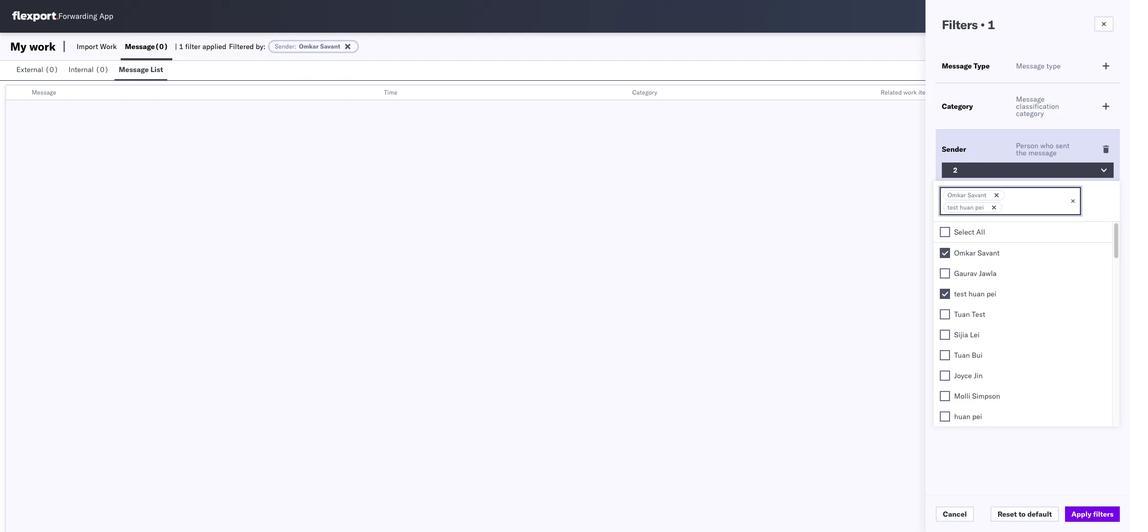 Task type: vqa. For each thing, say whether or not it's contained in the screenshot.
middle THE OMKAR
yes



Task type: locate. For each thing, give the bounding box(es) containing it.
by
[[1040, 196, 1048, 205]]

0 horizontal spatial work
[[29, 39, 56, 54]]

import work
[[77, 42, 117, 51]]

omkar down created date
[[954, 249, 976, 258]]

0 vertical spatial work
[[29, 39, 56, 54]]

message list button
[[115, 60, 167, 80]]

resize handle column header for category
[[863, 85, 876, 101]]

message inside message classification category
[[1016, 95, 1045, 104]]

•
[[980, 17, 985, 32]]

2 horizontal spatial (0)
[[155, 42, 168, 51]]

0 vertical spatial huan
[[960, 204, 974, 211]]

huan
[[960, 204, 974, 211], [968, 289, 985, 299], [954, 412, 970, 421]]

pei down jawla
[[987, 289, 996, 299]]

1 vertical spatial tuan
[[954, 351, 970, 360]]

1 horizontal spatial resize handle column header
[[615, 85, 627, 101]]

tuan left the 'test'
[[954, 310, 970, 319]]

savant right :
[[320, 42, 340, 50]]

work up external (0)
[[29, 39, 56, 54]]

savant up shipment
[[968, 191, 986, 199]]

work for my
[[29, 39, 56, 54]]

1 resize handle column header from the left
[[366, 85, 379, 101]]

1 right |
[[179, 42, 183, 51]]

0 horizontal spatial (0)
[[45, 65, 58, 74]]

2 vertical spatial savant
[[978, 249, 1000, 258]]

resize handle column header
[[366, 85, 379, 101], [615, 85, 627, 101], [863, 85, 876, 101]]

omkar right :
[[299, 42, 319, 50]]

sender right by:
[[275, 42, 294, 50]]

3 resize handle column header from the left
[[863, 85, 876, 101]]

None checkbox
[[940, 248, 950, 258], [940, 330, 950, 340], [940, 412, 950, 422], [940, 248, 950, 258], [940, 330, 950, 340], [940, 412, 950, 422]]

0 vertical spatial sender
[[275, 42, 294, 50]]

1 vertical spatial pei
[[987, 289, 996, 299]]

1
[[988, 17, 995, 32], [179, 42, 183, 51]]

message for message (0)
[[125, 42, 155, 51]]

message type
[[1016, 61, 1061, 71]]

os
[[1101, 12, 1111, 20]]

2 button
[[942, 163, 1114, 178]]

0 vertical spatial category
[[632, 88, 657, 96]]

0 horizontal spatial resize handle column header
[[366, 85, 379, 101]]

1 vertical spatial work
[[903, 88, 917, 96]]

test
[[948, 204, 958, 211], [954, 289, 967, 299]]

search
[[1016, 196, 1039, 205]]

0 vertical spatial 1
[[988, 17, 995, 32]]

test up the select
[[948, 204, 958, 211]]

apply
[[1071, 510, 1091, 519]]

default
[[1027, 510, 1052, 519]]

reset to default button
[[990, 507, 1059, 522]]

shipment
[[1016, 203, 1046, 212]]

2 tuan from the top
[[954, 351, 970, 360]]

test down gaurav
[[954, 289, 967, 299]]

jin
[[974, 371, 983, 380]]

None checkbox
[[940, 227, 950, 237], [940, 268, 950, 279], [940, 289, 950, 299], [940, 309, 950, 320], [940, 350, 950, 360], [940, 371, 950, 381], [940, 391, 950, 401], [940, 227, 950, 237], [940, 268, 950, 279], [940, 289, 950, 299], [940, 309, 950, 320], [940, 350, 950, 360], [940, 371, 950, 381], [940, 391, 950, 401]]

1 horizontal spatial (0)
[[95, 65, 109, 74]]

1 vertical spatial savant
[[968, 191, 986, 199]]

0 horizontal spatial category
[[632, 88, 657, 96]]

savant down the date
[[978, 249, 1000, 258]]

list box
[[934, 222, 1112, 532]]

2 resize handle column header from the left
[[615, 85, 627, 101]]

pei
[[975, 204, 984, 211], [987, 289, 996, 299], [972, 412, 982, 421]]

huan down molli
[[954, 412, 970, 421]]

huan down the gaurav jawla
[[968, 289, 985, 299]]

message created date
[[1016, 235, 1071, 252]]

2 horizontal spatial resize handle column header
[[863, 85, 876, 101]]

0 horizontal spatial sender
[[275, 42, 294, 50]]

sijia lei
[[954, 330, 980, 340]]

work
[[29, 39, 56, 54], [903, 88, 917, 96]]

apply filters
[[1071, 510, 1114, 519]]

molli
[[954, 392, 970, 401]]

internal
[[69, 65, 94, 74]]

2 vertical spatial pei
[[972, 412, 982, 421]]

who
[[1040, 141, 1054, 150]]

1 horizontal spatial category
[[942, 102, 973, 111]]

gaurav
[[954, 269, 977, 278]]

1 horizontal spatial 1
[[988, 17, 995, 32]]

date
[[1016, 242, 1030, 252]]

reset to default
[[998, 510, 1052, 519]]

cancel button
[[936, 507, 974, 522]]

omkar
[[299, 42, 319, 50], [948, 191, 966, 199], [954, 249, 976, 258]]

tuan left bui
[[954, 351, 970, 360]]

type
[[1047, 61, 1061, 71]]

1 tuan from the top
[[954, 310, 970, 319]]

resize handle column header for message
[[366, 85, 379, 101]]

forwarding
[[58, 11, 97, 21]]

huan up the select
[[960, 204, 974, 211]]

external (0) button
[[12, 60, 64, 80]]

test huan pei up the select
[[948, 204, 984, 211]]

savant
[[320, 42, 340, 50], [968, 191, 986, 199], [978, 249, 1000, 258]]

sijia
[[954, 330, 968, 340]]

0 vertical spatial tuan
[[954, 310, 970, 319]]

message
[[1028, 148, 1057, 157]]

0 horizontal spatial 1
[[179, 42, 183, 51]]

time
[[384, 88, 397, 96]]

1 vertical spatial test
[[954, 289, 967, 299]]

pei right shipment
[[975, 204, 984, 211]]

1 horizontal spatial sender
[[942, 145, 966, 154]]

flexport. image
[[12, 11, 58, 21]]

classification
[[1016, 102, 1059, 111]]

1 vertical spatial sender
[[942, 145, 966, 154]]

related
[[881, 88, 902, 96]]

sender for sender
[[942, 145, 966, 154]]

work right related
[[903, 88, 917, 96]]

search by shipment id
[[1016, 196, 1055, 212]]

1 right •
[[988, 17, 995, 32]]

my work
[[10, 39, 56, 54]]

filters • 1
[[942, 17, 995, 32]]

test huan pei
[[948, 204, 984, 211], [954, 289, 996, 299]]

category
[[632, 88, 657, 96], [942, 102, 973, 111]]

(0) left |
[[155, 42, 168, 51]]

test huan pei down the gaurav jawla
[[954, 289, 996, 299]]

None text field
[[1004, 203, 1014, 212]]

1 horizontal spatial work
[[903, 88, 917, 96]]

message for message created date
[[1016, 235, 1045, 244]]

sender up 2
[[942, 145, 966, 154]]

filtered
[[229, 42, 254, 51]]

pei down molli simpson
[[972, 412, 982, 421]]

2 vertical spatial omkar
[[954, 249, 976, 258]]

list
[[151, 65, 163, 74]]

(0) right internal at the left top of page
[[95, 65, 109, 74]]

joyce jin
[[954, 371, 983, 380]]

message
[[125, 42, 155, 51], [942, 61, 972, 71], [1016, 61, 1045, 71], [119, 65, 149, 74], [32, 88, 56, 96], [1016, 95, 1045, 104], [1016, 235, 1045, 244]]

0 vertical spatial test huan pei
[[948, 204, 984, 211]]

(0) right external
[[45, 65, 58, 74]]

omkar savant up shipment
[[948, 191, 986, 199]]

(0)
[[155, 42, 168, 51], [45, 65, 58, 74], [95, 65, 109, 74]]

tuan for tuan bui
[[954, 351, 970, 360]]

external
[[16, 65, 43, 74]]

0 vertical spatial omkar savant
[[948, 191, 986, 199]]

os button
[[1094, 5, 1118, 28]]

sender
[[275, 42, 294, 50], [942, 145, 966, 154]]

omkar savant down the date
[[954, 249, 1000, 258]]

message inside button
[[119, 65, 149, 74]]

message inside message created date
[[1016, 235, 1045, 244]]

2 vertical spatial huan
[[954, 412, 970, 421]]

omkar up shipment
[[948, 191, 966, 199]]

created date
[[942, 239, 987, 248]]

person
[[1016, 141, 1038, 150]]



Task type: describe. For each thing, give the bounding box(es) containing it.
shipment
[[942, 199, 975, 209]]

sender for sender : omkar savant
[[275, 42, 294, 50]]

category
[[1016, 109, 1044, 118]]

message classification category
[[1016, 95, 1059, 118]]

work
[[100, 42, 117, 51]]

message for message
[[32, 88, 56, 96]]

sent
[[1056, 141, 1070, 150]]

id
[[1048, 203, 1055, 212]]

filters
[[1093, 510, 1114, 519]]

item/shipment
[[918, 88, 960, 96]]

type
[[974, 61, 990, 71]]

message for message type
[[942, 61, 972, 71]]

forwarding app
[[58, 11, 113, 21]]

to
[[1019, 510, 1026, 519]]

(0) for external (0)
[[45, 65, 58, 74]]

tuan test
[[954, 310, 985, 319]]

1 vertical spatial omkar
[[948, 191, 966, 199]]

1 vertical spatial omkar savant
[[954, 249, 1000, 258]]

resize handle column header for time
[[615, 85, 627, 101]]

molli simpson
[[954, 392, 1000, 401]]

lei
[[970, 330, 980, 340]]

joyce
[[954, 371, 972, 380]]

message for message list
[[119, 65, 149, 74]]

:
[[294, 42, 296, 50]]

message type
[[942, 61, 990, 71]]

message for message classification category
[[1016, 95, 1045, 104]]

jawla
[[979, 269, 997, 278]]

import
[[77, 42, 98, 51]]

message for message type
[[1016, 61, 1045, 71]]

gaurav jawla
[[954, 269, 997, 278]]

simpson
[[972, 392, 1000, 401]]

0 vertical spatial pei
[[975, 204, 984, 211]]

1 vertical spatial 1
[[179, 42, 183, 51]]

cancel
[[943, 510, 967, 519]]

import work button
[[73, 33, 121, 60]]

created
[[942, 239, 969, 248]]

2
[[953, 166, 958, 175]]

|
[[175, 42, 177, 51]]

filter
[[185, 42, 200, 51]]

forwarding app link
[[12, 11, 113, 21]]

apply filters button
[[1065, 507, 1120, 522]]

person who sent the message
[[1016, 141, 1070, 157]]

created
[[1047, 235, 1071, 244]]

1 vertical spatial category
[[942, 102, 973, 111]]

internal (0) button
[[64, 60, 115, 80]]

| 1 filter applied filtered by:
[[175, 42, 266, 51]]

bui
[[972, 351, 983, 360]]

work for related
[[903, 88, 917, 96]]

0 vertical spatial test
[[948, 204, 958, 211]]

app
[[99, 11, 113, 21]]

date
[[971, 239, 987, 248]]

1 vertical spatial huan
[[968, 289, 985, 299]]

internal (0)
[[69, 65, 109, 74]]

Search Shipments (/) text field
[[934, 9, 1033, 24]]

savant inside list box
[[978, 249, 1000, 258]]

select all
[[954, 228, 985, 237]]

tuan for tuan test
[[954, 310, 970, 319]]

filters
[[942, 17, 978, 32]]

sender : omkar savant
[[275, 42, 340, 50]]

message (0)
[[125, 42, 168, 51]]

(0) for internal (0)
[[95, 65, 109, 74]]

test
[[972, 310, 985, 319]]

related work item/shipment
[[881, 88, 960, 96]]

tuan bui
[[954, 351, 983, 360]]

(0) for message (0)
[[155, 42, 168, 51]]

all
[[976, 228, 985, 237]]

0 vertical spatial savant
[[320, 42, 340, 50]]

my
[[10, 39, 26, 54]]

huan pei
[[954, 412, 982, 421]]

message list
[[119, 65, 163, 74]]

reset
[[998, 510, 1017, 519]]

applied
[[202, 42, 226, 51]]

the
[[1016, 148, 1027, 157]]

by:
[[256, 42, 266, 51]]

0 vertical spatial omkar
[[299, 42, 319, 50]]

1 vertical spatial test huan pei
[[954, 289, 996, 299]]

external (0)
[[16, 65, 58, 74]]

select
[[954, 228, 974, 237]]

list box containing select all
[[934, 222, 1112, 532]]



